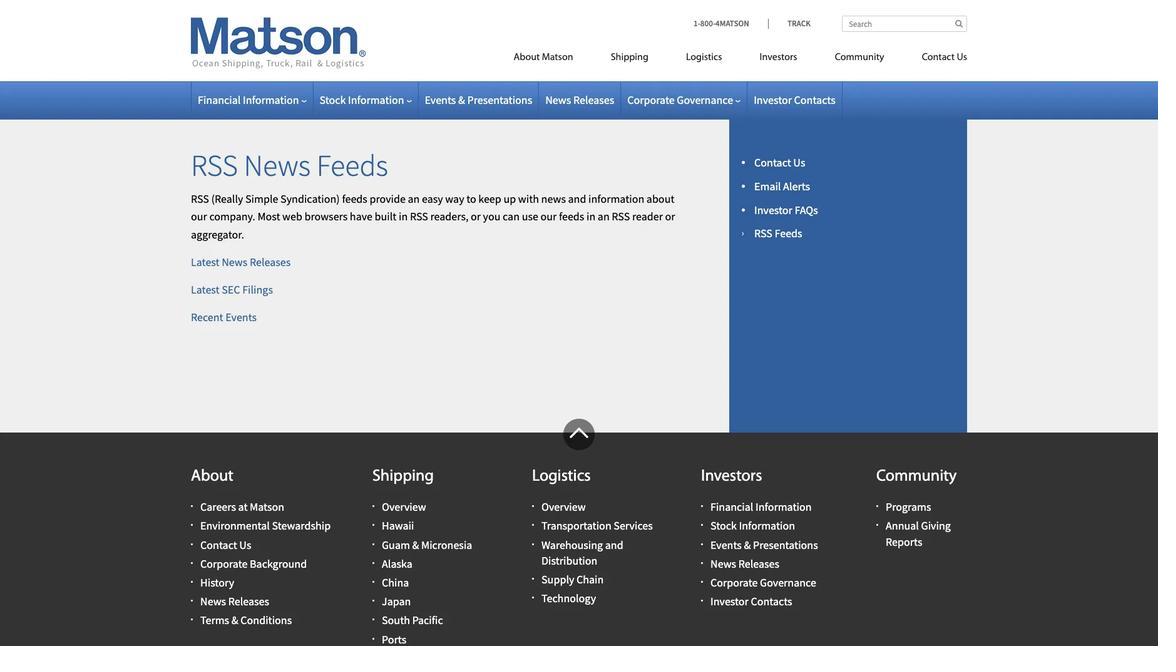 Task type: describe. For each thing, give the bounding box(es) containing it.
information
[[589, 191, 644, 206]]

presentations inside "financial information stock information events & presentations news releases corporate governance investor contacts"
[[753, 538, 818, 552]]

rss down information
[[612, 209, 630, 224]]

1 horizontal spatial contact
[[754, 155, 791, 170]]

stock information
[[320, 93, 404, 107]]

programs
[[886, 500, 931, 514]]

aggregator.
[[191, 227, 244, 242]]

1-
[[694, 18, 700, 29]]

investor faqs
[[754, 203, 818, 217]]

sec
[[222, 282, 240, 297]]

shipping inside top menu navigation
[[611, 53, 649, 63]]

and inside overview transportation services warehousing and distribution supply chain technology
[[605, 538, 623, 552]]

programs link
[[886, 500, 931, 514]]

top menu navigation
[[457, 46, 967, 72]]

1-800-4matson link
[[694, 18, 768, 29]]

1 horizontal spatial an
[[598, 209, 610, 224]]

terms
[[200, 613, 229, 628]]

1 vertical spatial feeds
[[775, 226, 802, 241]]

background
[[250, 556, 307, 571]]

stock information link for events & presentations link associated with the middle news releases link
[[320, 93, 412, 107]]

2 or from the left
[[665, 209, 675, 224]]

you
[[483, 209, 501, 224]]

0 horizontal spatial presentations
[[467, 93, 532, 107]]

1 vertical spatial contact us
[[754, 155, 805, 170]]

hawaii
[[382, 519, 414, 533]]

corporate governance link for news releases link to the right
[[711, 575, 816, 590]]

about for about
[[191, 468, 233, 485]]

most
[[258, 209, 280, 224]]

events & presentations link for the middle news releases link
[[425, 93, 532, 107]]

overview transportation services warehousing and distribution supply chain technology
[[542, 500, 653, 605]]

0 horizontal spatial feeds
[[317, 146, 388, 184]]

financial for financial information
[[198, 93, 241, 107]]

800-
[[700, 18, 716, 29]]

company.
[[209, 209, 255, 224]]

community link
[[816, 46, 903, 72]]

alaska link
[[382, 556, 412, 571]]

filings
[[242, 282, 273, 297]]

transportation
[[542, 519, 612, 533]]

& inside overview hawaii guam & micronesia alaska china japan south pacific
[[412, 538, 419, 552]]

investors link
[[741, 46, 816, 72]]

news inside 'careers at matson environmental stewardship contact us corporate background history news releases terms & conditions'
[[200, 594, 226, 609]]

Search search field
[[842, 16, 967, 32]]

0 vertical spatial feeds
[[342, 191, 367, 206]]

japan link
[[382, 594, 411, 609]]

latest for latest sec filings
[[191, 282, 220, 297]]

2 our from the left
[[541, 209, 557, 224]]

supply
[[542, 572, 574, 587]]

annual
[[886, 519, 919, 533]]

investor faqs link
[[754, 203, 818, 217]]

1 horizontal spatial news releases link
[[545, 93, 614, 107]]

recent events link
[[191, 310, 257, 324]]

rss news feeds
[[191, 146, 388, 184]]

recent
[[191, 310, 223, 324]]

transportation services link
[[542, 519, 653, 533]]

careers at matson link
[[200, 500, 284, 514]]

investors inside top menu navigation
[[760, 53, 797, 63]]

reader
[[632, 209, 663, 224]]

technology link
[[542, 591, 596, 605]]

events & presentations link for news releases link to the right
[[711, 538, 818, 552]]

& inside 'careers at matson environmental stewardship contact us corporate background history news releases terms & conditions'
[[231, 613, 238, 628]]

footer containing about
[[0, 419, 1158, 646]]

logistics inside top menu navigation
[[686, 53, 722, 63]]

browsers
[[305, 209, 348, 224]]

email
[[754, 179, 781, 193]]

2 in from the left
[[587, 209, 596, 224]]

financial information stock information events & presentations news releases corporate governance investor contacts
[[711, 500, 818, 609]]

overview link for logistics
[[542, 500, 586, 514]]

programs annual giving reports
[[886, 500, 951, 549]]

annual giving reports link
[[886, 519, 951, 549]]

rss down 'easy'
[[410, 209, 428, 224]]

corporate governance link for the middle news releases link
[[627, 93, 741, 107]]

0 horizontal spatial stock
[[320, 93, 346, 107]]

overview hawaii guam & micronesia alaska china japan south pacific
[[382, 500, 472, 628]]

0 vertical spatial governance
[[677, 93, 733, 107]]

guam
[[382, 538, 410, 552]]

corporate inside "financial information stock information events & presentations news releases corporate governance investor contacts"
[[711, 575, 758, 590]]

reports
[[886, 534, 922, 549]]

syndication)
[[281, 191, 340, 206]]

services
[[614, 519, 653, 533]]

can
[[503, 209, 520, 224]]

4matson
[[716, 18, 749, 29]]

logistics inside footer
[[532, 468, 591, 485]]

investor for investor faqs
[[754, 203, 793, 217]]

about matson link
[[495, 46, 592, 72]]

news
[[541, 191, 566, 206]]

financial information link for news releases link to the right
[[711, 500, 812, 514]]

japan
[[382, 594, 411, 609]]

1 in from the left
[[399, 209, 408, 224]]

corporate background link
[[200, 556, 307, 571]]

built
[[375, 209, 397, 224]]

events & presentations
[[425, 93, 532, 107]]

email alerts
[[754, 179, 810, 193]]

1 vertical spatial contact us link
[[754, 155, 805, 170]]

micronesia
[[421, 538, 472, 552]]

(really
[[211, 191, 243, 206]]

investor contacts link for corporate governance link for the middle news releases link
[[754, 93, 836, 107]]

releases inside 'careers at matson environmental stewardship contact us corporate background history news releases terms & conditions'
[[228, 594, 269, 609]]

contact us inside top menu navigation
[[922, 53, 967, 63]]

0 vertical spatial contacts
[[794, 93, 836, 107]]

investor inside "financial information stock information events & presentations news releases corporate governance investor contacts"
[[711, 594, 749, 609]]

community inside top menu navigation
[[835, 53, 884, 63]]

latest news releases link
[[191, 255, 291, 269]]

history
[[200, 575, 234, 590]]

chain
[[577, 572, 604, 587]]

email alerts link
[[754, 179, 810, 193]]

financial information
[[198, 93, 299, 107]]

information for financial information stock information events & presentations news releases corporate governance investor contacts
[[756, 500, 812, 514]]

pacific
[[412, 613, 443, 628]]

history link
[[200, 575, 234, 590]]

us inside top menu navigation
[[957, 53, 967, 63]]

financial for financial information stock information events & presentations news releases corporate governance investor contacts
[[711, 500, 753, 514]]

track
[[788, 18, 811, 29]]

readers,
[[430, 209, 469, 224]]

keep
[[479, 191, 501, 206]]

investor for investor contacts
[[754, 93, 792, 107]]

1 our from the left
[[191, 209, 207, 224]]

1-800-4matson
[[694, 18, 749, 29]]

warehousing and distribution link
[[542, 538, 623, 568]]



Task type: vqa. For each thing, say whether or not it's contained in the screenshot.
Investor for Investor Contacts
yes



Task type: locate. For each thing, give the bounding box(es) containing it.
1 horizontal spatial our
[[541, 209, 557, 224]]

2 overview link from the left
[[542, 500, 586, 514]]

rss for rss feeds
[[754, 226, 773, 241]]

alaska
[[382, 556, 412, 571]]

0 vertical spatial contact us
[[922, 53, 967, 63]]

stewardship
[[272, 519, 331, 533]]

faqs
[[795, 203, 818, 217]]

matson up environmental stewardship link
[[250, 500, 284, 514]]

0 vertical spatial latest
[[191, 255, 220, 269]]

overview inside overview hawaii guam & micronesia alaska china japan south pacific
[[382, 500, 426, 514]]

stock
[[320, 93, 346, 107], [711, 519, 737, 533]]

have
[[350, 209, 373, 224]]

information for financial information
[[243, 93, 299, 107]]

with
[[518, 191, 539, 206]]

south
[[382, 613, 410, 628]]

in down information
[[587, 209, 596, 224]]

careers
[[200, 500, 236, 514]]

warehousing
[[542, 538, 603, 552]]

and right news at the left of page
[[568, 191, 586, 206]]

financial inside "financial information stock information events & presentations news releases corporate governance investor contacts"
[[711, 500, 753, 514]]

1 vertical spatial community
[[876, 468, 957, 485]]

1 vertical spatial contacts
[[751, 594, 792, 609]]

matson inside 'careers at matson environmental stewardship contact us corporate background history news releases terms & conditions'
[[250, 500, 284, 514]]

rss (really simple syndication) feeds provide an easy way to keep up with news and information about our company. most web browsers have built in rss readers, or you can use our feeds in an rss reader or aggregator.
[[191, 191, 675, 242]]

1 horizontal spatial contacts
[[794, 93, 836, 107]]

1 vertical spatial investor
[[754, 203, 793, 217]]

0 horizontal spatial matson
[[250, 500, 284, 514]]

or left you
[[471, 209, 481, 224]]

alerts
[[783, 179, 810, 193]]

1 horizontal spatial overview link
[[542, 500, 586, 514]]

corporate inside 'careers at matson environmental stewardship contact us corporate background history news releases terms & conditions'
[[200, 556, 248, 571]]

1 horizontal spatial us
[[793, 155, 805, 170]]

releases
[[573, 93, 614, 107], [250, 255, 291, 269], [739, 556, 780, 571], [228, 594, 269, 609]]

investor contacts
[[754, 93, 836, 107]]

1 vertical spatial about
[[191, 468, 233, 485]]

south pacific link
[[382, 613, 443, 628]]

0 vertical spatial stock information link
[[320, 93, 412, 107]]

financial information link
[[198, 93, 306, 107], [711, 500, 812, 514]]

investors
[[760, 53, 797, 63], [701, 468, 762, 485]]

way
[[445, 191, 464, 206]]

distribution
[[542, 553, 597, 568]]

environmental stewardship link
[[200, 519, 331, 533]]

1 horizontal spatial financial information link
[[711, 500, 812, 514]]

an down information
[[598, 209, 610, 224]]

use
[[522, 209, 538, 224]]

0 horizontal spatial in
[[399, 209, 408, 224]]

about matson
[[514, 53, 573, 63]]

recent events
[[191, 310, 257, 324]]

or down about
[[665, 209, 675, 224]]

0 vertical spatial investor contacts link
[[754, 93, 836, 107]]

0 horizontal spatial and
[[568, 191, 586, 206]]

overview inside overview transportation services warehousing and distribution supply chain technology
[[542, 500, 586, 514]]

2 vertical spatial investor
[[711, 594, 749, 609]]

1 vertical spatial and
[[605, 538, 623, 552]]

1 horizontal spatial in
[[587, 209, 596, 224]]

community down search "search box"
[[835, 53, 884, 63]]

in right built
[[399, 209, 408, 224]]

1 vertical spatial presentations
[[753, 538, 818, 552]]

simple
[[245, 191, 278, 206]]

governance inside "financial information stock information events & presentations news releases corporate governance investor contacts"
[[760, 575, 816, 590]]

contact inside 'careers at matson environmental stewardship contact us corporate background history news releases terms & conditions'
[[200, 538, 237, 552]]

0 vertical spatial investor
[[754, 93, 792, 107]]

0 vertical spatial an
[[408, 191, 420, 206]]

feeds
[[317, 146, 388, 184], [775, 226, 802, 241]]

track link
[[768, 18, 811, 29]]

contact
[[922, 53, 955, 63], [754, 155, 791, 170], [200, 538, 237, 552]]

overview up the hawaii
[[382, 500, 426, 514]]

back to top image
[[563, 419, 595, 450]]

events inside "financial information stock information events & presentations news releases corporate governance investor contacts"
[[711, 538, 742, 552]]

careers at matson environmental stewardship contact us corporate background history news releases terms & conditions
[[200, 500, 331, 628]]

overview for hawaii
[[382, 500, 426, 514]]

contact down search "search box"
[[922, 53, 955, 63]]

releases inside "financial information stock information events & presentations news releases corporate governance investor contacts"
[[739, 556, 780, 571]]

0 horizontal spatial events & presentations link
[[425, 93, 532, 107]]

2 horizontal spatial contact
[[922, 53, 955, 63]]

1 horizontal spatial overview
[[542, 500, 586, 514]]

hawaii link
[[382, 519, 414, 533]]

1 overview from the left
[[382, 500, 426, 514]]

1 vertical spatial financial
[[711, 500, 753, 514]]

overview link up the hawaii
[[382, 500, 426, 514]]

0 vertical spatial financial
[[198, 93, 241, 107]]

0 horizontal spatial news releases link
[[200, 594, 269, 609]]

supply chain link
[[542, 572, 604, 587]]

us up alerts
[[793, 155, 805, 170]]

contact us down search icon
[[922, 53, 967, 63]]

corporate governance
[[627, 93, 733, 107]]

contact us link up email alerts link
[[754, 155, 805, 170]]

logistics down 'back to top' image
[[532, 468, 591, 485]]

0 vertical spatial events
[[425, 93, 456, 107]]

0 vertical spatial events & presentations link
[[425, 93, 532, 107]]

2 vertical spatial contact
[[200, 538, 237, 552]]

1 vertical spatial us
[[793, 155, 805, 170]]

contact us link down environmental
[[200, 538, 251, 552]]

logistics down 800-
[[686, 53, 722, 63]]

matson image
[[191, 18, 366, 69]]

rss for rss news feeds
[[191, 146, 238, 184]]

0 vertical spatial corporate
[[627, 93, 675, 107]]

us up corporate background link
[[239, 538, 251, 552]]

shipping
[[611, 53, 649, 63], [373, 468, 434, 485]]

feeds up provide
[[317, 146, 388, 184]]

presentations
[[467, 93, 532, 107], [753, 538, 818, 552]]

2 latest from the top
[[191, 282, 220, 297]]

us inside 'careers at matson environmental stewardship contact us corporate background history news releases terms & conditions'
[[239, 538, 251, 552]]

0 horizontal spatial corporate
[[200, 556, 248, 571]]

news inside "financial information stock information events & presentations news releases corporate governance investor contacts"
[[711, 556, 736, 571]]

and inside 'rss (really simple syndication) feeds provide an easy way to keep up with news and information about our company. most web browsers have built in rss readers, or you can use our feeds in an rss reader or aggregator.'
[[568, 191, 586, 206]]

1 or from the left
[[471, 209, 481, 224]]

0 horizontal spatial contacts
[[751, 594, 792, 609]]

terms & conditions link
[[200, 613, 292, 628]]

1 vertical spatial investor contacts link
[[711, 594, 792, 609]]

0 vertical spatial investors
[[760, 53, 797, 63]]

0 vertical spatial and
[[568, 191, 586, 206]]

0 vertical spatial financial information link
[[198, 93, 306, 107]]

0 horizontal spatial financial
[[198, 93, 241, 107]]

1 horizontal spatial stock information link
[[711, 519, 795, 533]]

0 vertical spatial about
[[514, 53, 540, 63]]

to
[[467, 191, 476, 206]]

latest news releases
[[191, 255, 291, 269]]

0 horizontal spatial events
[[226, 310, 257, 324]]

2 horizontal spatial corporate
[[711, 575, 758, 590]]

0 horizontal spatial about
[[191, 468, 233, 485]]

0 vertical spatial contact us link
[[903, 46, 967, 72]]

footer
[[0, 419, 1158, 646]]

1 horizontal spatial matson
[[542, 53, 573, 63]]

information
[[243, 93, 299, 107], [348, 93, 404, 107], [756, 500, 812, 514], [739, 519, 795, 533]]

0 vertical spatial corporate governance link
[[627, 93, 741, 107]]

news releases
[[545, 93, 614, 107]]

1 vertical spatial governance
[[760, 575, 816, 590]]

investor contacts link for corporate governance link for news releases link to the right
[[711, 594, 792, 609]]

2 vertical spatial corporate
[[711, 575, 758, 590]]

us down search icon
[[957, 53, 967, 63]]

or
[[471, 209, 481, 224], [665, 209, 675, 224]]

contact up email
[[754, 155, 791, 170]]

easy
[[422, 191, 443, 206]]

0 horizontal spatial contact us link
[[200, 538, 251, 552]]

contact down environmental
[[200, 538, 237, 552]]

web
[[282, 209, 302, 224]]

1 vertical spatial matson
[[250, 500, 284, 514]]

None search field
[[842, 16, 967, 32]]

0 horizontal spatial us
[[239, 538, 251, 552]]

financial information link for the middle news releases link
[[198, 93, 306, 107]]

an left 'easy'
[[408, 191, 420, 206]]

feeds down investor faqs link
[[775, 226, 802, 241]]

conditions
[[241, 613, 292, 628]]

feeds up have
[[342, 191, 367, 206]]

1 vertical spatial events & presentations link
[[711, 538, 818, 552]]

1 vertical spatial stock
[[711, 519, 737, 533]]

1 vertical spatial financial information link
[[711, 500, 812, 514]]

1 vertical spatial logistics
[[532, 468, 591, 485]]

0 vertical spatial community
[[835, 53, 884, 63]]

contact us link
[[903, 46, 967, 72], [754, 155, 805, 170], [200, 538, 251, 552]]

latest sec filings
[[191, 282, 273, 297]]

0 horizontal spatial stock information link
[[320, 93, 412, 107]]

and down the 'transportation services' 'link'
[[605, 538, 623, 552]]

technology
[[542, 591, 596, 605]]

overview link for shipping
[[382, 500, 426, 514]]

1 vertical spatial corporate governance link
[[711, 575, 816, 590]]

up
[[504, 191, 516, 206]]

at
[[238, 500, 248, 514]]

in
[[399, 209, 408, 224], [587, 209, 596, 224]]

matson up news releases
[[542, 53, 573, 63]]

logistics link
[[667, 46, 741, 72]]

our right use
[[541, 209, 557, 224]]

1 vertical spatial shipping
[[373, 468, 434, 485]]

about inside footer
[[191, 468, 233, 485]]

latest for latest news releases
[[191, 255, 220, 269]]

latest down aggregator. in the left top of the page
[[191, 255, 220, 269]]

1 vertical spatial latest
[[191, 282, 220, 297]]

& inside "financial information stock information events & presentations news releases corporate governance investor contacts"
[[744, 538, 751, 552]]

overview up transportation
[[542, 500, 586, 514]]

0 vertical spatial matson
[[542, 53, 573, 63]]

rss
[[191, 146, 238, 184], [191, 191, 209, 206], [410, 209, 428, 224], [612, 209, 630, 224], [754, 226, 773, 241]]

0 horizontal spatial governance
[[677, 93, 733, 107]]

2 vertical spatial news releases link
[[200, 594, 269, 609]]

1 horizontal spatial feeds
[[559, 209, 584, 224]]

overview link up transportation
[[542, 500, 586, 514]]

1 horizontal spatial feeds
[[775, 226, 802, 241]]

2 horizontal spatial us
[[957, 53, 967, 63]]

overview for transportation
[[542, 500, 586, 514]]

rss for rss (really simple syndication) feeds provide an easy way to keep up with news and information about our company. most web browsers have built in rss readers, or you can use our feeds in an rss reader or aggregator.
[[191, 191, 209, 206]]

2 overview from the left
[[542, 500, 586, 514]]

contacts
[[794, 93, 836, 107], [751, 594, 792, 609]]

0 horizontal spatial overview
[[382, 500, 426, 514]]

0 vertical spatial presentations
[[467, 93, 532, 107]]

latest sec filings link
[[191, 282, 273, 297]]

0 vertical spatial shipping
[[611, 53, 649, 63]]

0 vertical spatial stock
[[320, 93, 346, 107]]

rss up (really
[[191, 146, 238, 184]]

0 horizontal spatial or
[[471, 209, 481, 224]]

0 horizontal spatial an
[[408, 191, 420, 206]]

community up programs link
[[876, 468, 957, 485]]

china
[[382, 575, 409, 590]]

overview
[[382, 500, 426, 514], [542, 500, 586, 514]]

1 horizontal spatial presentations
[[753, 538, 818, 552]]

about
[[647, 191, 675, 206]]

information for stock information
[[348, 93, 404, 107]]

about inside top menu navigation
[[514, 53, 540, 63]]

contacts inside "financial information stock information events & presentations news releases corporate governance investor contacts"
[[751, 594, 792, 609]]

about for about matson
[[514, 53, 540, 63]]

1 horizontal spatial logistics
[[686, 53, 722, 63]]

1 vertical spatial corporate
[[200, 556, 248, 571]]

2 vertical spatial contact us link
[[200, 538, 251, 552]]

1 vertical spatial feeds
[[559, 209, 584, 224]]

our up aggregator. in the left top of the page
[[191, 209, 207, 224]]

search image
[[955, 19, 963, 28]]

rss feeds link
[[754, 226, 802, 241]]

events & presentations link
[[425, 93, 532, 107], [711, 538, 818, 552]]

rss left (really
[[191, 191, 209, 206]]

stock information link for events & presentations link for news releases link to the right
[[711, 519, 795, 533]]

1 horizontal spatial financial
[[711, 500, 753, 514]]

stock inside "financial information stock information events & presentations news releases corporate governance investor contacts"
[[711, 519, 737, 533]]

contact us link down search icon
[[903, 46, 967, 72]]

rss down investor faqs link
[[754, 226, 773, 241]]

contact us up email alerts link
[[754, 155, 805, 170]]

about
[[514, 53, 540, 63], [191, 468, 233, 485]]

news releases link
[[545, 93, 614, 107], [711, 556, 780, 571], [200, 594, 269, 609]]

1 latest from the top
[[191, 255, 220, 269]]

2 horizontal spatial events
[[711, 538, 742, 552]]

1 horizontal spatial about
[[514, 53, 540, 63]]

1 vertical spatial contact
[[754, 155, 791, 170]]

community inside footer
[[876, 468, 957, 485]]

feeds
[[342, 191, 367, 206], [559, 209, 584, 224]]

matson inside top menu navigation
[[542, 53, 573, 63]]

shipping link
[[592, 46, 667, 72]]

1 horizontal spatial or
[[665, 209, 675, 224]]

1 vertical spatial news releases link
[[711, 556, 780, 571]]

2 horizontal spatial news releases link
[[711, 556, 780, 571]]

our
[[191, 209, 207, 224], [541, 209, 557, 224]]

latest left sec
[[191, 282, 220, 297]]

guam & micronesia link
[[382, 538, 472, 552]]

corporate
[[627, 93, 675, 107], [200, 556, 248, 571], [711, 575, 758, 590]]

contact us
[[922, 53, 967, 63], [754, 155, 805, 170]]

1 vertical spatial investors
[[701, 468, 762, 485]]

1 overview link from the left
[[382, 500, 426, 514]]

0 vertical spatial us
[[957, 53, 967, 63]]

feeds down news at the left of page
[[559, 209, 584, 224]]

0 horizontal spatial financial information link
[[198, 93, 306, 107]]

news
[[545, 93, 571, 107], [244, 146, 311, 184], [222, 255, 248, 269], [711, 556, 736, 571], [200, 594, 226, 609]]

contact inside top menu navigation
[[922, 53, 955, 63]]

rss feeds
[[754, 226, 802, 241]]



